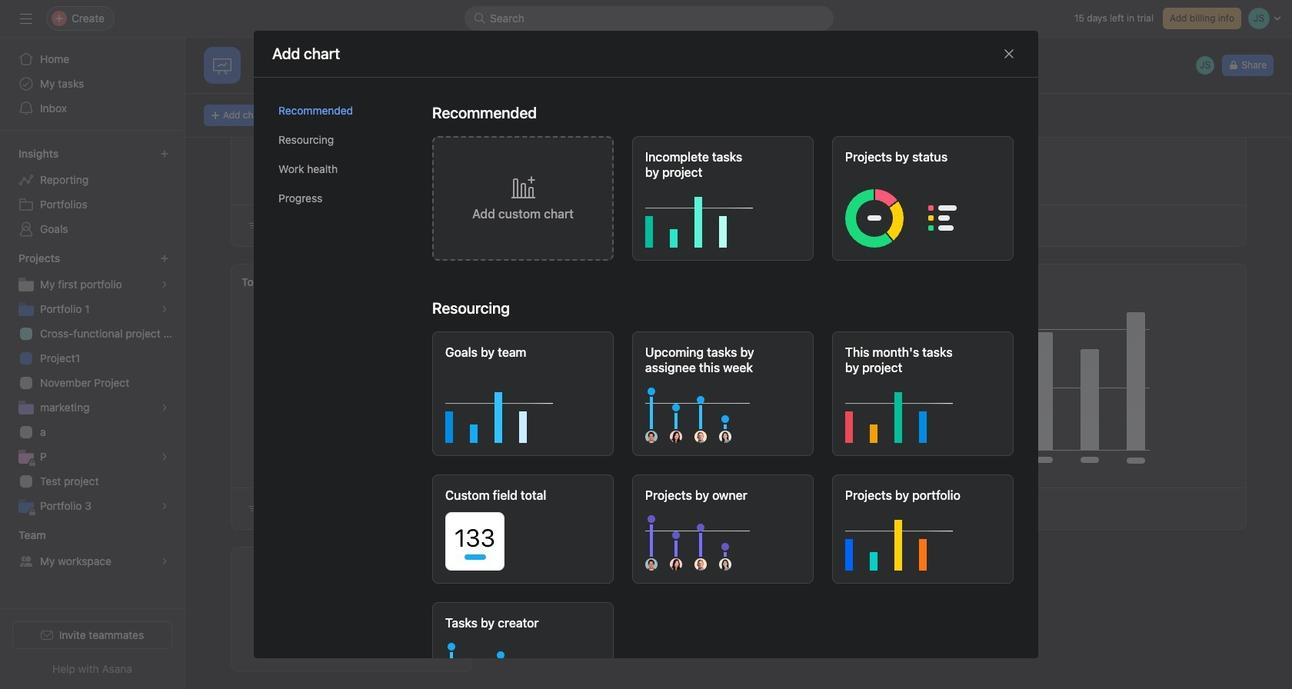 Task type: locate. For each thing, give the bounding box(es) containing it.
0 horizontal spatial image of a blue lollipop chart image
[[446, 637, 603, 690]]

image of a blue lollipop chart image
[[646, 381, 803, 443], [446, 637, 603, 690]]

add to starred image
[[412, 68, 424, 80]]

global element
[[0, 38, 185, 130]]

image of a multicolored column chart image
[[846, 381, 1003, 443], [846, 509, 1003, 571]]

hide sidebar image
[[20, 12, 32, 25]]

show options image
[[390, 68, 403, 80]]

list box
[[465, 6, 834, 31]]

image of a numeric rollup card image
[[446, 509, 603, 571]]

prominent image
[[474, 12, 486, 25]]

1 vertical spatial image of a multicolored column chart image
[[846, 509, 1003, 571]]

1 horizontal spatial image of a blue lollipop chart image
[[646, 381, 803, 443]]

image of a green column chart image
[[646, 186, 803, 247]]

insights element
[[0, 140, 185, 245]]

0 vertical spatial image of a multicolored column chart image
[[846, 381, 1003, 443]]

2 image of a multicolored column chart image from the top
[[846, 509, 1003, 571]]



Task type: vqa. For each thing, say whether or not it's contained in the screenshot.
Food cell
no



Task type: describe. For each thing, give the bounding box(es) containing it.
1 vertical spatial image of a blue lollipop chart image
[[446, 637, 603, 690]]

1 image of a multicolored column chart image from the top
[[846, 381, 1003, 443]]

image of a blue column chart image
[[446, 381, 603, 443]]

projects element
[[0, 245, 185, 522]]

close image
[[1004, 48, 1016, 60]]

image of a multicolored donut chart image
[[846, 186, 1003, 247]]

report image
[[213, 56, 232, 75]]

teams element
[[0, 522, 185, 577]]

image of a purple lollipop chart image
[[646, 509, 803, 571]]

0 vertical spatial image of a blue lollipop chart image
[[646, 381, 803, 443]]



